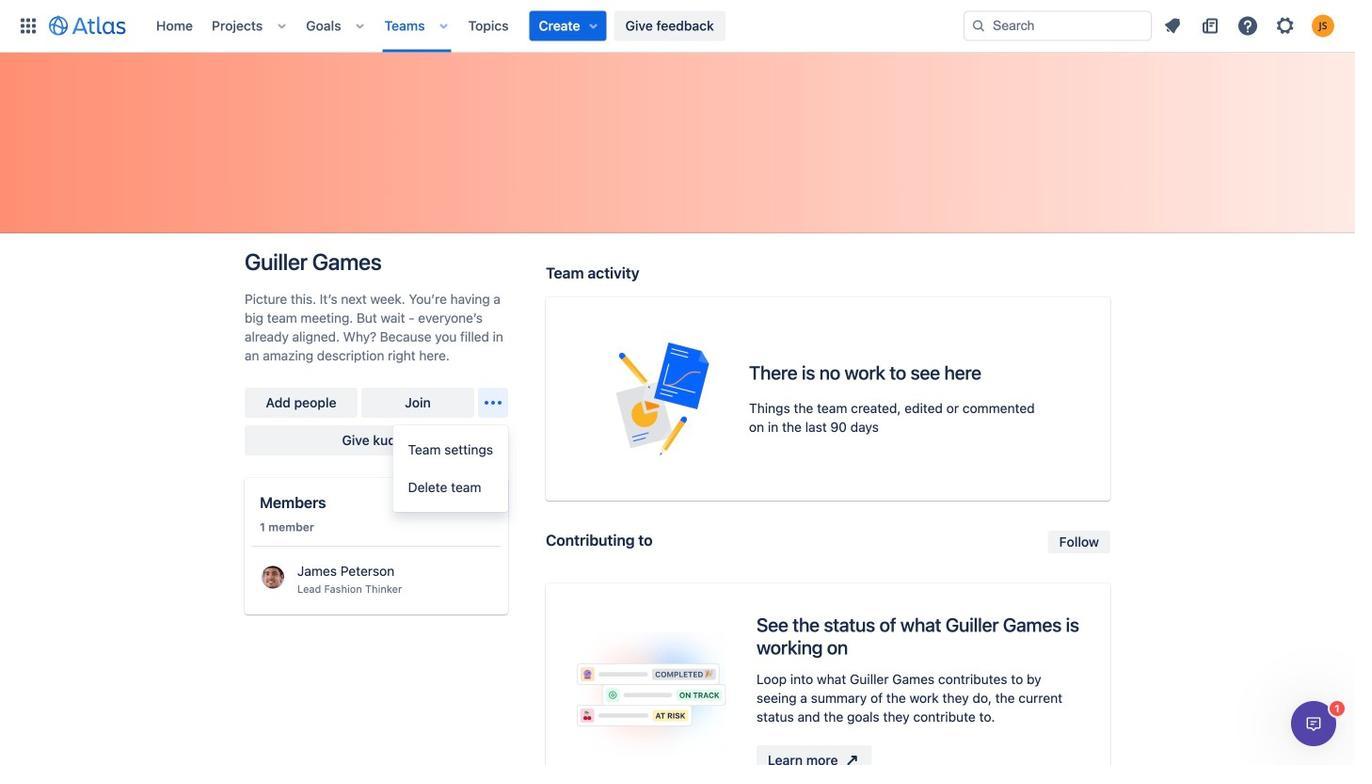 Task type: describe. For each thing, give the bounding box(es) containing it.
search image
[[971, 18, 987, 33]]

help image
[[1237, 15, 1260, 37]]

settings image
[[1275, 15, 1297, 37]]

top element
[[11, 0, 964, 52]]



Task type: locate. For each thing, give the bounding box(es) containing it.
account image
[[1312, 15, 1335, 37]]

switch to... image
[[17, 15, 40, 37]]

banner
[[0, 0, 1356, 53]]

actions image
[[482, 392, 505, 414]]

notifications image
[[1162, 15, 1184, 37]]

group
[[393, 425, 508, 512]]

Search field
[[964, 11, 1152, 41]]

None search field
[[964, 11, 1152, 41]]

dialog
[[1292, 701, 1337, 746]]



Task type: vqa. For each thing, say whether or not it's contained in the screenshot.
11:59pm to the right
no



